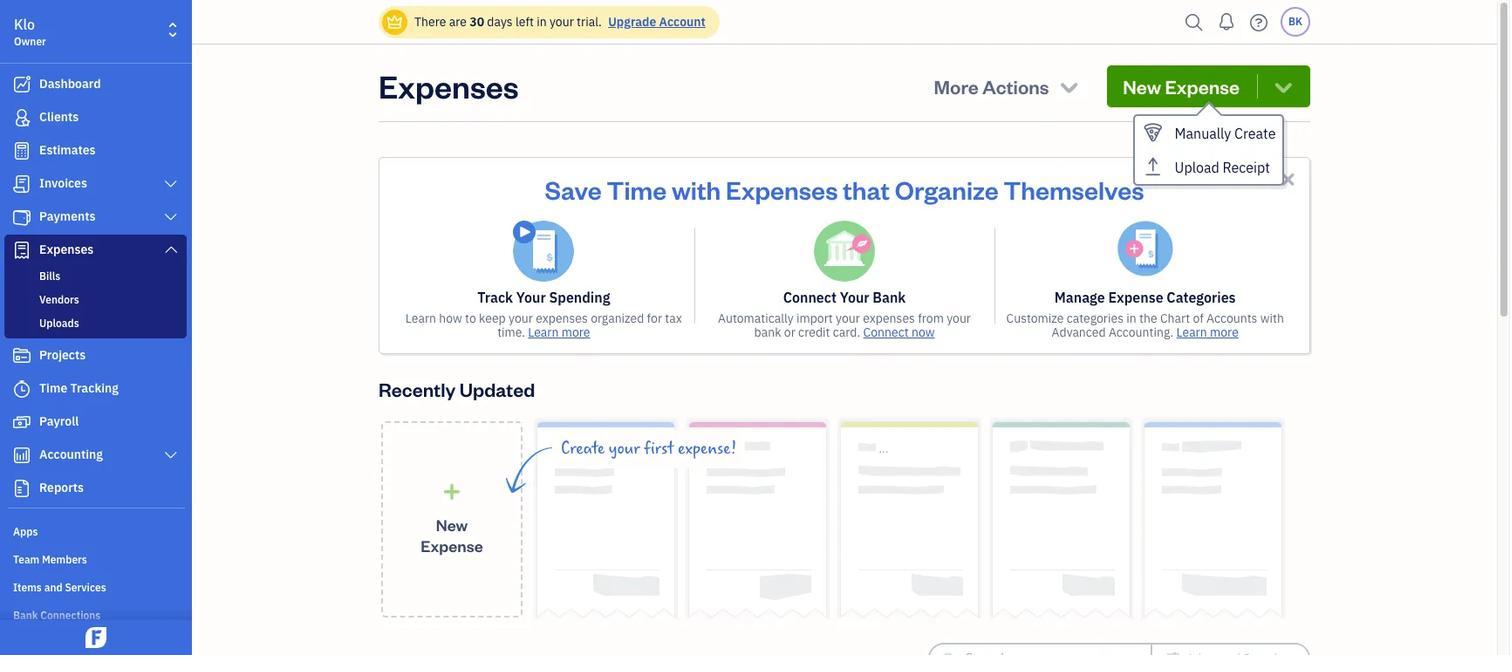 Task type: describe. For each thing, give the bounding box(es) containing it.
more for categories
[[1210, 325, 1239, 340]]

in inside customize categories in the chart of accounts with advanced accounting.
[[1127, 311, 1137, 326]]

categories
[[1167, 289, 1236, 306]]

upload receipt button
[[1135, 150, 1283, 184]]

items
[[13, 581, 42, 594]]

days
[[487, 14, 513, 30]]

team members
[[13, 553, 87, 566]]

close image
[[1278, 169, 1298, 189]]

learn for manage expense categories
[[1176, 325, 1207, 340]]

learn for track your spending
[[528, 325, 559, 340]]

your left the trial. on the top of the page
[[550, 14, 574, 30]]

time inside time tracking 'link'
[[39, 380, 67, 396]]

or
[[784, 325, 795, 340]]

search image
[[1180, 9, 1208, 35]]

expense image
[[11, 242, 32, 259]]

projects
[[39, 347, 86, 363]]

bk button
[[1281, 7, 1310, 37]]

apps link
[[4, 518, 187, 544]]

your down connect your bank
[[836, 311, 860, 326]]

apps
[[13, 525, 38, 538]]

manage expense categories
[[1055, 289, 1236, 306]]

bank
[[754, 325, 781, 340]]

invoices
[[39, 175, 87, 191]]

more for spending
[[562, 325, 590, 340]]

1 vertical spatial expenses
[[726, 173, 838, 206]]

manually create button
[[1135, 116, 1283, 150]]

organized
[[591, 311, 644, 326]]

save time with expenses that organize themselves
[[545, 173, 1144, 206]]

klo
[[14, 16, 35, 33]]

the
[[1139, 311, 1157, 326]]

go to help image
[[1245, 9, 1273, 35]]

estimates link
[[4, 135, 187, 167]]

updated
[[459, 377, 535, 401]]

recently
[[379, 377, 456, 401]]

customize categories in the chart of accounts with advanced accounting.
[[1006, 311, 1284, 340]]

chart image
[[11, 447, 32, 464]]

time tracking link
[[4, 373, 187, 405]]

manually create
[[1175, 125, 1276, 142]]

money image
[[11, 414, 32, 431]]

connect your bank
[[783, 289, 906, 306]]

new expense button
[[1107, 65, 1310, 107]]

items and services
[[13, 581, 106, 594]]

spending
[[549, 289, 610, 306]]

to
[[465, 311, 476, 326]]

0 horizontal spatial new
[[436, 514, 468, 534]]

learn more for categories
[[1176, 325, 1239, 340]]

client image
[[11, 109, 32, 126]]

dashboard image
[[11, 76, 32, 93]]

chevron large down image for invoices
[[163, 177, 179, 191]]

actions
[[982, 74, 1049, 99]]

clients
[[39, 109, 79, 125]]

upgrade account link
[[605, 14, 706, 30]]

track
[[477, 289, 513, 306]]

tax
[[665, 311, 682, 326]]

are
[[449, 14, 467, 30]]

connect for connect now
[[863, 325, 909, 340]]

create inside button
[[1234, 125, 1276, 142]]

dashboard link
[[4, 69, 187, 100]]

more actions
[[934, 74, 1049, 99]]

owner
[[14, 35, 46, 48]]

upload receipt
[[1175, 159, 1270, 176]]

payroll link
[[4, 407, 187, 438]]

manually
[[1175, 125, 1231, 142]]

new expense inside new expense button
[[1123, 74, 1240, 99]]

crown image
[[386, 13, 404, 31]]

bills link
[[8, 266, 183, 287]]

bills
[[39, 270, 60, 283]]

more
[[934, 74, 979, 99]]

vendors link
[[8, 290, 183, 311]]

klo owner
[[14, 16, 46, 48]]

payment image
[[11, 209, 32, 226]]

expenses inside automatically import your expenses from your bank or credit card.
[[863, 311, 915, 326]]

for
[[647, 311, 662, 326]]

members
[[42, 553, 87, 566]]

team
[[13, 553, 39, 566]]

and
[[44, 581, 63, 594]]

recently updated
[[379, 377, 535, 401]]

chevrondown image for more actions
[[1057, 74, 1081, 99]]

upload
[[1175, 159, 1219, 176]]

services
[[65, 581, 106, 594]]

your right from
[[947, 311, 971, 326]]

notifications image
[[1213, 4, 1241, 39]]

your for connect
[[840, 289, 869, 306]]

chevrondown image for new expense
[[1271, 74, 1296, 99]]

learn inside learn how to keep your expenses organized for tax time.
[[406, 311, 436, 326]]

estimates
[[39, 142, 96, 158]]

there are 30 days left in your trial. upgrade account
[[414, 14, 706, 30]]

import
[[796, 311, 833, 326]]



Task type: vqa. For each thing, say whether or not it's contained in the screenshot.


Task type: locate. For each thing, give the bounding box(es) containing it.
expenses inside the main element
[[39, 242, 94, 257]]

save
[[545, 173, 602, 206]]

bank connections image
[[13, 608, 187, 622]]

projects link
[[4, 340, 187, 372]]

accounting link
[[4, 440, 187, 471]]

connect your bank image
[[814, 221, 875, 282]]

receipt
[[1223, 159, 1270, 176]]

uploads link
[[8, 313, 183, 334]]

1 chevron large down image from the top
[[163, 177, 179, 191]]

expense!
[[678, 439, 737, 459]]

0 vertical spatial expense
[[1165, 74, 1240, 99]]

your
[[550, 14, 574, 30], [509, 311, 533, 326], [836, 311, 860, 326], [947, 311, 971, 326], [609, 439, 640, 459]]

main element
[[0, 0, 249, 655]]

themselves
[[1004, 173, 1144, 206]]

1 horizontal spatial more
[[1210, 325, 1239, 340]]

0 horizontal spatial expenses
[[536, 311, 588, 326]]

1 horizontal spatial connect
[[863, 325, 909, 340]]

manage
[[1055, 289, 1105, 306]]

connect down "bank"
[[863, 325, 909, 340]]

chevrondown image
[[1057, 74, 1081, 99], [1271, 74, 1296, 99]]

new expense link
[[381, 421, 523, 618]]

chevron large down image inside invoices link
[[163, 177, 179, 191]]

credit
[[798, 325, 830, 340]]

left
[[516, 14, 534, 30]]

plus image
[[442, 483, 462, 500]]

team members link
[[4, 546, 187, 572]]

chevron large down image down payroll "link"
[[163, 448, 179, 462]]

connect for connect your bank
[[783, 289, 837, 306]]

of
[[1193, 311, 1204, 326]]

chevrondown image right actions
[[1057, 74, 1081, 99]]

items and services link
[[4, 574, 187, 600]]

expenses down are
[[379, 65, 519, 106]]

0 horizontal spatial more
[[562, 325, 590, 340]]

dashboard
[[39, 76, 101, 92]]

1 horizontal spatial expense
[[1108, 289, 1163, 306]]

trial.
[[577, 14, 602, 30]]

create your first expense!
[[561, 439, 737, 459]]

advanced
[[1052, 325, 1106, 340]]

expense up the
[[1108, 289, 1163, 306]]

0 vertical spatial chevron large down image
[[163, 243, 179, 256]]

0 horizontal spatial expense
[[421, 535, 483, 555]]

chevron large down image for accounting
[[163, 448, 179, 462]]

account
[[659, 14, 706, 30]]

1 your from the left
[[516, 289, 546, 306]]

your left first
[[609, 439, 640, 459]]

bank
[[873, 289, 906, 306]]

chevron large down image for payments
[[163, 210, 179, 224]]

0 horizontal spatial new expense
[[421, 514, 483, 555]]

bk
[[1288, 15, 1303, 28]]

1 vertical spatial connect
[[863, 325, 909, 340]]

expense down plus image
[[421, 535, 483, 555]]

1 vertical spatial time
[[39, 380, 67, 396]]

freshbooks image
[[82, 627, 110, 648]]

your up automatically import your expenses from your bank or credit card.
[[840, 289, 869, 306]]

in right 'left'
[[537, 14, 547, 30]]

keep
[[479, 311, 506, 326]]

expense up manually
[[1165, 74, 1240, 99]]

chevron large down image for expenses
[[163, 243, 179, 256]]

2 your from the left
[[840, 289, 869, 306]]

0 horizontal spatial chevrondown image
[[1057, 74, 1081, 99]]

new expense up manually
[[1123, 74, 1240, 99]]

0 vertical spatial new
[[1123, 74, 1161, 99]]

payments link
[[4, 202, 187, 233]]

card.
[[833, 325, 860, 340]]

organize
[[895, 173, 999, 206]]

now
[[912, 325, 935, 340]]

1 horizontal spatial create
[[1234, 125, 1276, 142]]

0 vertical spatial new expense
[[1123, 74, 1240, 99]]

expenses down 'spending'
[[536, 311, 588, 326]]

1 horizontal spatial new expense
[[1123, 74, 1240, 99]]

1 vertical spatial create
[[561, 439, 605, 459]]

learn down categories in the top of the page
[[1176, 325, 1207, 340]]

2 horizontal spatial learn
[[1176, 325, 1207, 340]]

0 horizontal spatial your
[[516, 289, 546, 306]]

2 more from the left
[[1210, 325, 1239, 340]]

chevron large down image down estimates link
[[163, 177, 179, 191]]

accounts
[[1207, 311, 1257, 326]]

time right the save
[[607, 173, 667, 206]]

1 horizontal spatial expenses
[[379, 65, 519, 106]]

0 vertical spatial chevron large down image
[[163, 177, 179, 191]]

2 learn more from the left
[[1176, 325, 1239, 340]]

your for track
[[516, 289, 546, 306]]

2 horizontal spatial expense
[[1165, 74, 1240, 99]]

your
[[516, 289, 546, 306], [840, 289, 869, 306]]

connect
[[783, 289, 837, 306], [863, 325, 909, 340]]

1 horizontal spatial in
[[1127, 311, 1137, 326]]

chevron large down image
[[163, 177, 179, 191], [163, 210, 179, 224]]

expense
[[1165, 74, 1240, 99], [1108, 289, 1163, 306], [421, 535, 483, 555]]

uploads
[[39, 317, 79, 330]]

upgrade
[[608, 14, 656, 30]]

project image
[[11, 347, 32, 365]]

new up the manually create button
[[1123, 74, 1161, 99]]

1 horizontal spatial your
[[840, 289, 869, 306]]

new expense button
[[1107, 65, 1310, 107]]

1 horizontal spatial with
[[1260, 311, 1284, 326]]

payroll
[[39, 414, 79, 429]]

there
[[414, 14, 446, 30]]

0 vertical spatial with
[[672, 173, 721, 206]]

1 learn more from the left
[[528, 325, 590, 340]]

with inside customize categories in the chart of accounts with advanced accounting.
[[1260, 311, 1284, 326]]

customize
[[1006, 311, 1064, 326]]

expenses left the that
[[726, 173, 838, 206]]

1 vertical spatial new expense
[[421, 514, 483, 555]]

in
[[537, 14, 547, 30], [1127, 311, 1137, 326]]

learn more down "track your spending"
[[528, 325, 590, 340]]

categories
[[1067, 311, 1124, 326]]

1 vertical spatial chevron large down image
[[163, 448, 179, 462]]

track your spending image
[[513, 221, 574, 282]]

invoice image
[[11, 175, 32, 193]]

manage expense categories image
[[1117, 221, 1173, 277]]

chevrondown image down the bk "dropdown button"
[[1271, 74, 1296, 99]]

new
[[1123, 74, 1161, 99], [436, 514, 468, 534]]

timer image
[[11, 380, 32, 398]]

chevron large down image down invoices link
[[163, 210, 179, 224]]

0 horizontal spatial connect
[[783, 289, 837, 306]]

time
[[607, 173, 667, 206], [39, 380, 67, 396]]

learn
[[406, 311, 436, 326], [528, 325, 559, 340], [1176, 325, 1207, 340]]

1 more from the left
[[562, 325, 590, 340]]

tracking
[[70, 380, 119, 396]]

vendors
[[39, 293, 79, 306]]

1 expenses from the left
[[536, 311, 588, 326]]

create left first
[[561, 439, 605, 459]]

accounting
[[39, 447, 103, 462]]

0 vertical spatial create
[[1234, 125, 1276, 142]]

new down plus image
[[436, 514, 468, 534]]

0 horizontal spatial expenses
[[39, 242, 94, 257]]

0 horizontal spatial learn
[[406, 311, 436, 326]]

time.
[[497, 325, 525, 340]]

new expense down plus image
[[421, 514, 483, 555]]

with
[[672, 173, 721, 206], [1260, 311, 1284, 326]]

automatically import your expenses from your bank or credit card.
[[718, 311, 971, 340]]

chevrondown image inside new expense button
[[1271, 74, 1296, 99]]

0 horizontal spatial create
[[561, 439, 605, 459]]

expenses inside learn how to keep your expenses organized for tax time.
[[536, 311, 588, 326]]

0 horizontal spatial learn more
[[528, 325, 590, 340]]

1 horizontal spatial chevrondown image
[[1271, 74, 1296, 99]]

learn right time.
[[528, 325, 559, 340]]

chevron large down image
[[163, 243, 179, 256], [163, 448, 179, 462]]

expenses down "bank"
[[863, 311, 915, 326]]

1 horizontal spatial new
[[1123, 74, 1161, 99]]

that
[[843, 173, 890, 206]]

your right keep on the top
[[509, 311, 533, 326]]

new inside button
[[1123, 74, 1161, 99]]

chevrondown image inside more actions dropdown button
[[1057, 74, 1081, 99]]

reports link
[[4, 473, 187, 504]]

2 vertical spatial expenses
[[39, 242, 94, 257]]

learn more for spending
[[528, 325, 590, 340]]

1 vertical spatial expense
[[1108, 289, 1163, 306]]

reports
[[39, 480, 84, 496]]

1 vertical spatial new
[[436, 514, 468, 534]]

0 horizontal spatial time
[[39, 380, 67, 396]]

estimate image
[[11, 142, 32, 160]]

connect up import
[[783, 289, 837, 306]]

1 horizontal spatial time
[[607, 173, 667, 206]]

clients link
[[4, 102, 187, 133]]

1 horizontal spatial learn more
[[1176, 325, 1239, 340]]

2 expenses from the left
[[863, 311, 915, 326]]

1 chevron large down image from the top
[[163, 243, 179, 256]]

1 chevrondown image from the left
[[1057, 74, 1081, 99]]

time right timer image on the bottom of page
[[39, 380, 67, 396]]

learn more down categories in the top of the page
[[1176, 325, 1239, 340]]

learn left how
[[406, 311, 436, 326]]

expense for "manage expense categories" 'image'
[[1108, 289, 1163, 306]]

1 vertical spatial chevron large down image
[[163, 210, 179, 224]]

expenses link
[[4, 235, 187, 266]]

your inside learn how to keep your expenses organized for tax time.
[[509, 311, 533, 326]]

1 vertical spatial with
[[1260, 311, 1284, 326]]

automatically
[[718, 311, 794, 326]]

connect now
[[863, 325, 935, 340]]

0 vertical spatial expenses
[[379, 65, 519, 106]]

report image
[[11, 480, 32, 497]]

0 vertical spatial connect
[[783, 289, 837, 306]]

Search text field
[[965, 645, 1122, 655]]

chevron large down image inside expenses link
[[163, 243, 179, 256]]

time tracking
[[39, 380, 119, 396]]

2 chevron large down image from the top
[[163, 210, 179, 224]]

2 horizontal spatial expenses
[[726, 173, 838, 206]]

30
[[470, 14, 484, 30]]

1 horizontal spatial expenses
[[863, 311, 915, 326]]

from
[[918, 311, 944, 326]]

create up receipt
[[1234, 125, 1276, 142]]

invoices link
[[4, 168, 187, 200]]

0 vertical spatial time
[[607, 173, 667, 206]]

1 vertical spatial in
[[1127, 311, 1137, 326]]

learn how to keep your expenses organized for tax time.
[[406, 311, 682, 340]]

expense inside button
[[1165, 74, 1240, 99]]

how
[[439, 311, 462, 326]]

your up learn how to keep your expenses organized for tax time.
[[516, 289, 546, 306]]

expense for plus image
[[421, 535, 483, 555]]

chevron large down image up bills link
[[163, 243, 179, 256]]

2 vertical spatial expense
[[421, 535, 483, 555]]

2 chevrondown image from the left
[[1271, 74, 1296, 99]]

more down 'spending'
[[562, 325, 590, 340]]

1 horizontal spatial learn
[[528, 325, 559, 340]]

more actions button
[[918, 65, 1097, 107]]

in left the
[[1127, 311, 1137, 326]]

more right of
[[1210, 325, 1239, 340]]

accounting.
[[1109, 325, 1174, 340]]

0 horizontal spatial with
[[672, 173, 721, 206]]

expenses
[[536, 311, 588, 326], [863, 311, 915, 326]]

0 horizontal spatial in
[[537, 14, 547, 30]]

0 vertical spatial in
[[537, 14, 547, 30]]

2 chevron large down image from the top
[[163, 448, 179, 462]]

expenses up bills
[[39, 242, 94, 257]]



